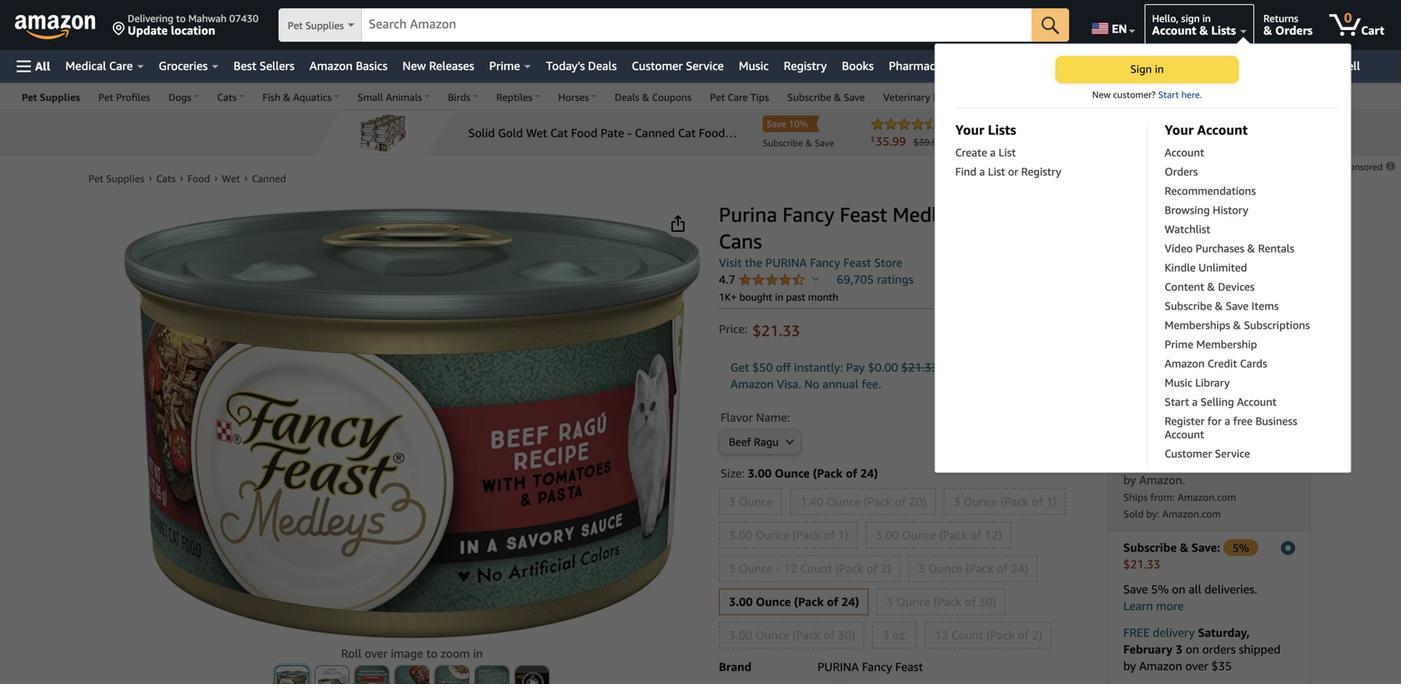 Task type: vqa. For each thing, say whether or not it's contained in the screenshot.
associated
no



Task type: locate. For each thing, give the bounding box(es) containing it.
customer?
[[1113, 89, 1156, 100]]

sell
[[1341, 59, 1360, 73]]

(pack down '12)'
[[966, 561, 994, 575]]

new for new customer? start here.
[[1092, 89, 1111, 100]]

subscribe down registry link
[[788, 91, 831, 103]]

your inside your lists create a list find a list or registry
[[956, 122, 985, 138]]

browsing history link
[[1165, 204, 1323, 223]]

of for 3.00 ounce (pack of 24)
[[827, 595, 839, 609]]

1 vertical spatial customer
[[1165, 447, 1212, 460]]

(pack inside 3.00 ounce (pack of 1) button
[[793, 528, 821, 542]]

1 horizontal spatial and
[[1208, 258, 1229, 272]]

1 horizontal spatial customer
[[1165, 447, 1212, 460]]

2 with from the top
[[1120, 325, 1144, 339]]

0 vertical spatial music
[[739, 59, 769, 73]]

Pet Supplies search field
[[279, 8, 1070, 43]]

registry inside your lists create a list find a list or registry
[[1021, 165, 1062, 178]]

groceries
[[159, 59, 208, 73]]

ounce right '1.40'
[[827, 495, 861, 508]]

1 horizontal spatial over
[[1186, 659, 1209, 673]]

30)
[[979, 595, 996, 609], [838, 628, 855, 642]]

a right create
[[990, 146, 996, 159]]

(pack inside 3 ounce (pack of 24) button
[[966, 561, 994, 575]]

list left or
[[988, 165, 1005, 178]]

1 horizontal spatial 30)
[[979, 595, 996, 609]]

account up account link
[[1197, 122, 1248, 138]]

for inside your account account orders recommendations browsing history watchlist video purchases & rentals kindle unlimited content & devices subscribe & save items memberships & subscriptions prime membership amazon credit cards music library start a selling account register for a free business account customer service
[[1208, 415, 1222, 428]]

supplies left cats link
[[106, 173, 144, 184]]

fashion
[[1049, 59, 1090, 73]]

pet supplies down all
[[22, 91, 80, 103]]

1 horizontal spatial supplies
[[106, 173, 144, 184]]

1 vertical spatial oz.
[[893, 628, 908, 642]]

(pack inside 3 ounce (pack of 30) button
[[934, 595, 962, 609]]

purina
[[719, 202, 777, 226]]

basics
[[356, 59, 388, 73]]

delivery,
[[1206, 242, 1253, 256]]

supplies up amazon basics
[[305, 20, 344, 31]]

0 horizontal spatial -
[[776, 561, 781, 575]]

&
[[1200, 23, 1208, 37], [1264, 23, 1272, 37], [642, 91, 650, 103], [834, 91, 841, 103], [1248, 242, 1256, 255], [1210, 275, 1218, 289], [1207, 280, 1215, 293], [1215, 299, 1223, 312], [1233, 319, 1241, 332], [1180, 540, 1189, 554]]

1 horizontal spatial care
[[728, 91, 748, 103]]

sponsored link
[[1339, 158, 1397, 175]]

subscribe left save:
[[1124, 540, 1177, 554]]

None submit
[[1032, 8, 1070, 42]]

(pack for 12 count (pack of 2)
[[987, 628, 1015, 642]]

0 vertical spatial care
[[109, 59, 133, 73]]

1 vertical spatial music
[[1165, 376, 1193, 389]]

and inside enjoy fast, free delivery, exclusive deals, and award- winning movies & tv shows with prime try prime
[[1208, 258, 1229, 272]]

customer
[[632, 59, 683, 73], [1165, 447, 1212, 460]]

1 vertical spatial delivery
[[1153, 625, 1195, 639]]

pet left tips
[[710, 91, 725, 103]]

3 inside purina fancy feast medleys - (24) 3 oz. cans visit the purina fancy feast store
[[1027, 202, 1038, 226]]

ounce inside 3.00 ounce (pack of 24) button
[[756, 595, 791, 609]]

with up try
[[1120, 292, 1145, 306]]

pet supplies up amazon basics
[[288, 20, 344, 31]]

supplies inside search box
[[305, 20, 344, 31]]

(pack inside 12 count (pack of 2) button
[[987, 628, 1015, 642]]

3 for 3 ounce (pack of 1)
[[954, 495, 961, 508]]

1 vertical spatial 2)
[[1032, 628, 1043, 642]]

care
[[109, 59, 133, 73], [728, 91, 748, 103]]

cart
[[1361, 23, 1385, 37]]

account up luxury at the right top of the page
[[1152, 23, 1197, 37]]

0 horizontal spatial pet supplies
[[22, 91, 80, 103]]

(pack for 3.00 ounce (pack of 12)
[[939, 528, 968, 542]]

of for 3.00 ounce (pack of 30)
[[824, 628, 835, 642]]

count up the 3.00 ounce (pack of 24)
[[800, 561, 832, 575]]

care up pet profiles link
[[109, 59, 133, 73]]

your down start here. "link" at top
[[1165, 122, 1194, 138]]

0 vertical spatial on
[[1172, 582, 1186, 596]]

navigation navigation
[[0, 0, 1401, 480]]

luxury stores link
[[1176, 54, 1263, 78]]

1 horizontal spatial purina
[[818, 660, 859, 674]]

amazon inside on orders shipped by amazon over $35
[[1139, 659, 1183, 673]]

1 horizontal spatial oz.
[[1044, 202, 1070, 226]]

list up or
[[999, 146, 1016, 159]]

ounce inside 1.40 ounce (pack of 20) button
[[827, 495, 861, 508]]

shows
[[1240, 275, 1273, 289]]

purina fancy feast medleys - (24) 3 oz. cans visit the purina fancy feast store
[[719, 202, 1070, 269]]

with inside enjoy fast, free delivery, exclusive deals, and award- winning movies & tv shows with prime try prime
[[1120, 292, 1145, 306]]

0 vertical spatial purina
[[766, 256, 807, 269]]

your inside your account account orders recommendations browsing history watchlist video purchases & rentals kindle unlimited content & devices subscribe & save items memberships & subscriptions prime membership amazon credit cards music library start a selling account register for a free business account customer service
[[1165, 122, 1194, 138]]

12 count (pack of 2) button
[[926, 623, 1051, 648]]

shipped
[[1239, 642, 1281, 656]]

$21.33 left upon
[[901, 360, 939, 374]]

30) inside button
[[838, 628, 855, 642]]

3.00 ounce (pack of 12) button
[[867, 523, 1011, 548]]

start inside your account account orders recommendations browsing history watchlist video purchases & rentals kindle unlimited content & devices subscribe & save items memberships & subscriptions prime membership amazon credit cards music library start a selling account register for a free business account customer service
[[1165, 395, 1189, 408]]

1 vertical spatial and
[[1174, 308, 1194, 322]]

24) for 3.00 ounce (pack of 24)
[[842, 595, 859, 609]]

option group containing 3 ounce
[[714, 485, 1086, 652]]

(pack up 3 ounce (pack of 24) button
[[939, 528, 968, 542]]

(pack inside 3.00 ounce (pack of 12) button
[[939, 528, 968, 542]]

a up register
[[1192, 395, 1198, 408]]

3 right (24)
[[1027, 202, 1038, 226]]

name:
[[756, 410, 790, 424]]

ounce inside 3.00 ounce (pack of 12) button
[[902, 528, 936, 542]]

$21.33 down subscribe & save: at the bottom right of page
[[1124, 557, 1161, 571]]

saving
[[1225, 308, 1259, 322]]

3 › from the left
[[214, 172, 218, 184]]

1 horizontal spatial $21.33
[[901, 360, 939, 374]]

ounce inside "3 ounce - 12 count (pack of 2)" "button"
[[739, 561, 773, 575]]

1 horizontal spatial service
[[1215, 447, 1250, 460]]

0 vertical spatial delivery
[[1199, 325, 1243, 339]]

orders up recommendations
[[1165, 165, 1198, 178]]

1 vertical spatial pet supplies
[[22, 91, 80, 103]]

1 vertical spatial supplies
[[40, 91, 80, 103]]

fast, inside enjoy fast, free delivery, exclusive deals, and award- winning movies & tv shows with prime try prime
[[1154, 242, 1178, 256]]

0 vertical spatial with
[[1120, 292, 1145, 306]]

ounce inside 3 ounce button
[[739, 495, 773, 508]]

(pack inside 3.00 ounce (pack of 24) button
[[794, 595, 824, 609]]

luxury stores
[[1183, 59, 1256, 73]]

purina up 4.7 button
[[766, 256, 807, 269]]

2 horizontal spatial $21.33
[[1124, 557, 1161, 571]]

1 horizontal spatial to
[[426, 646, 438, 660]]

0 vertical spatial save
[[844, 91, 865, 103]]

oz. inside purina fancy feast medleys - (24) 3 oz. cans visit the purina fancy feast store
[[1044, 202, 1070, 226]]

on
[[1172, 582, 1186, 596], [1186, 642, 1199, 656]]

save down books link
[[844, 91, 865, 103]]

fee.
[[862, 377, 881, 391]]

a
[[990, 146, 996, 159], [980, 165, 985, 178], [1192, 395, 1198, 408], [1225, 415, 1231, 428]]

1 vertical spatial 12
[[935, 628, 949, 642]]

free inside enjoy fast, free delivery, exclusive deals, and award- winning movies & tv shows with prime try prime
[[1181, 242, 1203, 256]]

(pack up the 3.00 ounce (pack of 24)
[[835, 561, 864, 575]]

feast for purina
[[896, 660, 923, 674]]

1 horizontal spatial 1)
[[1046, 495, 1057, 508]]

0 horizontal spatial oz.
[[893, 628, 908, 642]]

1 horizontal spatial your
[[1165, 122, 1194, 138]]

ounce inside 3.00 ounce (pack of 1) button
[[755, 528, 790, 542]]

& inside subscribe & save link
[[834, 91, 841, 103]]

deals right today's
[[588, 59, 617, 73]]

0 vertical spatial $21.33
[[753, 322, 800, 340]]

veterinary
[[883, 91, 931, 103]]

account up recommendations
[[1165, 146, 1205, 159]]

prime inside prime link
[[489, 59, 520, 73]]

0 vertical spatial 12
[[784, 561, 797, 575]]

all
[[1189, 582, 1202, 596]]

(pack inside the 3 ounce (pack of 1) button
[[1001, 495, 1029, 508]]

24) down 3 ounce - 12 count (pack of 2)
[[842, 595, 859, 609]]

ounce up the 3 ounce (pack of 30)
[[928, 561, 963, 575]]

prime membership link
[[1165, 338, 1323, 357]]

luxury
[[1183, 59, 1219, 73]]

beef
[[729, 435, 751, 448]]

24) for 3 ounce (pack of 24)
[[1011, 561, 1028, 575]]

ounce inside 3 ounce (pack of 24) button
[[928, 561, 963, 575]]

(pack up '1.40'
[[813, 466, 843, 480]]

purina
[[766, 256, 807, 269], [818, 660, 859, 674]]

$21.33
[[753, 322, 800, 340], [901, 360, 939, 374], [1124, 557, 1161, 571]]

0 vertical spatial lists
[[1211, 23, 1236, 37]]

fast, up kindle
[[1154, 242, 1178, 256]]

1 horizontal spatial pet supplies
[[288, 20, 344, 31]]

0 vertical spatial fast,
[[1154, 242, 1178, 256]]

fancy up 'month'
[[810, 256, 840, 269]]

12 down 3.00 ounce (pack of 1) button
[[784, 561, 797, 575]]

- down 3.00 ounce (pack of 1) button
[[776, 561, 781, 575]]

and up fast, free delivery at the right
[[1174, 308, 1194, 322]]

(pack inside "3 ounce - 12 count (pack of 2)" "button"
[[835, 561, 864, 575]]

ounce up 3.00 ounce (pack of 30) button
[[756, 595, 791, 609]]

ragu
[[754, 435, 779, 448]]

0 horizontal spatial care
[[109, 59, 133, 73]]

12 down 3 ounce (pack of 30) button at the bottom right of the page
[[935, 628, 949, 642]]

of for 3 ounce (pack of 30)
[[965, 595, 976, 609]]

subscribe & save items link
[[1165, 299, 1323, 319]]

pet
[[288, 20, 303, 31], [22, 91, 37, 103], [98, 91, 113, 103], [710, 91, 725, 103], [88, 173, 103, 184]]

1 vertical spatial list
[[988, 165, 1005, 178]]

pet supplies link left cats link
[[88, 173, 144, 184]]

2 horizontal spatial save
[[1226, 299, 1249, 312]]

1 vertical spatial 1)
[[838, 528, 849, 542]]

by
[[1124, 659, 1136, 673]]

1 vertical spatial orders
[[1165, 165, 1198, 178]]

0 horizontal spatial 2)
[[881, 561, 891, 575]]

3 up 3 oz.
[[887, 595, 894, 609]]

no
[[805, 377, 820, 391]]

the
[[745, 256, 763, 269]]

1 vertical spatial cards
[[1240, 357, 1268, 370]]

video purchases & rentals link
[[1165, 242, 1323, 261]]

5% right save:
[[1233, 541, 1249, 554]]

24) up '1.40 ounce (pack of 20)'
[[861, 466, 878, 480]]

find
[[956, 165, 977, 178]]

try prime link
[[1120, 308, 1171, 322]]

0 vertical spatial registry
[[784, 59, 827, 73]]

3.00 for 3.00 ounce (pack of 1)
[[729, 528, 752, 542]]

for right approval
[[1021, 360, 1037, 374]]

ounce for 3.00 ounce (pack of 24)
[[756, 595, 791, 609]]

delivery up "february"
[[1153, 625, 1195, 639]]

3 down 3.00 ounce (pack of 1) button
[[729, 561, 736, 575]]

orders left 0
[[1276, 23, 1313, 37]]

1 horizontal spatial music
[[1165, 376, 1193, 389]]

0 horizontal spatial purina
[[766, 256, 807, 269]]

- left (24)
[[972, 202, 980, 226]]

3.00 down '1.40 ounce (pack of 20)'
[[876, 528, 899, 542]]

3.00 up 3.00 ounce (pack of 30) button
[[729, 595, 753, 609]]

service inside your account account orders recommendations browsing history watchlist video purchases & rentals kindle unlimited content & devices subscribe & save items memberships & subscriptions prime membership amazon credit cards music library start a selling account register for a free business account customer service
[[1215, 447, 1250, 460]]

pet down all button
[[22, 91, 37, 103]]

(pack down the 3 ounce (pack of 30)
[[987, 628, 1015, 642]]

start
[[1197, 308, 1222, 322]]

save up learn more
[[1124, 582, 1148, 596]]

2 › from the left
[[180, 172, 183, 184]]

music up tips
[[739, 59, 769, 73]]

with down try
[[1120, 325, 1144, 339]]

4.7
[[719, 272, 739, 286]]

0 horizontal spatial new
[[403, 59, 426, 73]]

amazon inside your account account orders recommendations browsing history watchlist video purchases & rentals kindle unlimited content & devices subscribe & save items memberships & subscriptions prime membership amazon credit cards music library start a selling account register for a free business account customer service
[[1165, 357, 1205, 370]]

on left orders
[[1186, 642, 1199, 656]]

of for 3.00 ounce (pack of 1)
[[824, 528, 835, 542]]

movies
[[1168, 275, 1207, 289]]

purina down 3.00 ounce (pack of 30)
[[818, 660, 859, 674]]

3 inside "button"
[[729, 561, 736, 575]]

3 down 3.00 ounce (pack of 12) button
[[919, 561, 925, 575]]

option group
[[714, 485, 1086, 652]]

delivery
[[1199, 325, 1243, 339], [1153, 625, 1195, 639]]

orders inside returns & orders
[[1276, 23, 1313, 37]]

12 inside button
[[935, 628, 949, 642]]

ounce down the size:
[[739, 495, 773, 508]]

2 vertical spatial feast
[[896, 660, 923, 674]]

pickup link
[[1210, 352, 1311, 396]]

Search Amazon text field
[[362, 9, 1032, 41]]

start
[[1158, 89, 1179, 100], [1165, 395, 1189, 408]]

oz. down find a list or registry link
[[1044, 202, 1070, 226]]

1 with from the top
[[1120, 292, 1145, 306]]

customer service link up coupons
[[624, 54, 731, 78]]

enjoy fast, free delivery, exclusive deals, and award- winning movies & tv shows with prime try prime
[[1120, 242, 1273, 322]]

wet link
[[222, 173, 240, 184]]

pet inside search box
[[288, 20, 303, 31]]

1 vertical spatial save
[[1226, 299, 1249, 312]]

award-
[[1232, 258, 1270, 272]]

3.00 down 3 ounce button
[[729, 528, 752, 542]]

1 vertical spatial registry
[[1021, 165, 1062, 178]]

0 horizontal spatial 1)
[[838, 528, 849, 542]]

sign in
[[1131, 63, 1164, 75]]

2 vertical spatial save
[[1124, 582, 1148, 596]]

$21.33 down 1k+ bought in past month
[[753, 322, 800, 340]]

for
[[1021, 360, 1037, 374], [1208, 415, 1222, 428]]

2 horizontal spatial 24)
[[1011, 561, 1028, 575]]

subscribe inside your account account orders recommendations browsing history watchlist video purchases & rentals kindle unlimited content & devices subscribe & save items memberships & subscriptions prime membership amazon credit cards music library start a selling account register for a free business account customer service
[[1165, 299, 1212, 312]]

month
[[808, 291, 839, 303]]

ounce for 3 ounce (pack of 1)
[[964, 495, 998, 508]]

0 vertical spatial cards
[[1128, 59, 1158, 73]]

4 › from the left
[[244, 172, 248, 184]]

feast up 69,705
[[843, 256, 871, 269]]

1 vertical spatial on
[[1186, 642, 1199, 656]]

amazon inside upon approval for amazon visa. no annual fee.
[[731, 377, 774, 391]]

3.00 ounce (pack of 1) button
[[720, 523, 857, 548]]

to inside delivering to mahwah 07430 update location
[[176, 13, 186, 24]]

0 vertical spatial start
[[1158, 89, 1179, 100]]

feast up store
[[840, 202, 888, 226]]

ounce inside 3.00 ounce (pack of 30) button
[[755, 628, 790, 642]]

ounce up '12)'
[[964, 495, 998, 508]]

(pack inside 3.00 ounce (pack of 30) button
[[793, 628, 821, 642]]

1 horizontal spatial -
[[972, 202, 980, 226]]

(pack down "3 ounce - 12 count (pack of 2)" "button"
[[794, 595, 824, 609]]

music link
[[731, 54, 776, 78]]

30) inside button
[[979, 595, 996, 609]]

care for medical
[[109, 59, 133, 73]]

0 vertical spatial count
[[800, 561, 832, 575]]

ounce for 3 ounce (pack of 24)
[[928, 561, 963, 575]]

2 vertical spatial free
[[1233, 415, 1253, 428]]

1 vertical spatial 5%
[[1151, 582, 1169, 596]]

& inside enjoy fast, free delivery, exclusive deals, and award- winning movies & tv shows with prime try prime
[[1210, 275, 1218, 289]]

prime
[[489, 59, 520, 73], [1148, 292, 1180, 306], [1140, 308, 1171, 322], [1165, 338, 1194, 351]]

food
[[188, 173, 210, 184]]

fancy up visit the purina fancy feast store link
[[783, 202, 835, 226]]

0 vertical spatial 1)
[[1046, 495, 1057, 508]]

(pack inside 1.40 ounce (pack of 20) button
[[864, 495, 892, 508]]

to left zoom
[[426, 646, 438, 660]]

3 up purina fancy feast
[[883, 628, 890, 642]]

0 horizontal spatial count
[[800, 561, 832, 575]]

3.00 up the brand
[[729, 628, 752, 642]]

today
[[1262, 308, 1292, 322]]

your up create
[[956, 122, 985, 138]]

for down selling
[[1208, 415, 1222, 428]]

pet supplies link down all
[[13, 83, 89, 109]]

30) for 3.00 ounce (pack of 30)
[[838, 628, 855, 642]]

3 down the size:
[[729, 495, 736, 508]]

over left the $35
[[1186, 659, 1209, 673]]

image
[[391, 646, 423, 660]]

and inside and start saving today with
[[1174, 308, 1194, 322]]

new left releases
[[403, 59, 426, 73]]

business
[[1256, 415, 1298, 428]]

watchlist
[[1165, 223, 1211, 236]]

- inside "button"
[[776, 561, 781, 575]]

0 vertical spatial free
[[1181, 242, 1203, 256]]

1 horizontal spatial registry
[[1021, 165, 1062, 178]]

amazon down "february"
[[1139, 659, 1183, 673]]

feast for purina
[[840, 202, 888, 226]]

food link
[[188, 173, 210, 184]]

1 horizontal spatial 12
[[935, 628, 949, 642]]

0 vertical spatial feast
[[840, 202, 888, 226]]

amazon inside amazon basics link
[[310, 59, 353, 73]]

3 down free delivery link
[[1176, 642, 1183, 656]]

0 vertical spatial supplies
[[305, 20, 344, 31]]

of for 12 count (pack of 2)
[[1018, 628, 1029, 642]]

pet supplies link
[[13, 83, 89, 109], [88, 173, 144, 184]]

price:
[[719, 322, 748, 336]]

get $50 off instantly: pay $0.00 $21.33
[[731, 360, 939, 374]]

service inside customer service link
[[686, 59, 724, 73]]

a right find
[[980, 165, 985, 178]]

1) for 3.00 ounce (pack of 1)
[[838, 528, 849, 542]]

pet profiles
[[98, 91, 150, 103]]

1 vertical spatial for
[[1208, 415, 1222, 428]]

ounce down 3.00 ounce (pack of 24) button
[[755, 628, 790, 642]]

3 for 3 ounce - 12 count (pack of 2)
[[729, 561, 736, 575]]

fancy down the 3 oz. button
[[862, 660, 892, 674]]

enjoy
[[1120, 242, 1151, 256]]

purina fancy feast medleys - (24) 3 oz. cans image
[[123, 208, 701, 639]]

sellers
[[260, 59, 295, 73]]

veterinary diets
[[883, 91, 956, 103]]

1 vertical spatial new
[[1092, 89, 1111, 100]]

customer down register
[[1165, 447, 1212, 460]]

(pack left 20)
[[864, 495, 892, 508]]

orders
[[1203, 642, 1236, 656]]

(pack for 3.00 ounce (pack of 24)
[[794, 595, 824, 609]]

customer up deals & coupons link
[[632, 59, 683, 73]]

and down purchases at top right
[[1208, 258, 1229, 272]]

service down start a selling account link
[[1215, 447, 1250, 460]]

(pack up 3 ounce - 12 count (pack of 2)
[[793, 528, 821, 542]]

1 vertical spatial count
[[952, 628, 984, 642]]

2 your from the left
[[1165, 122, 1194, 138]]

0 horizontal spatial orders
[[1165, 165, 1198, 178]]

1 vertical spatial pet supplies link
[[88, 173, 144, 184]]

0 vertical spatial subscribe
[[788, 91, 831, 103]]

3 inside button
[[887, 595, 894, 609]]

3 ounce
[[729, 495, 773, 508]]

fast, down try prime link
[[1147, 325, 1171, 339]]

(pack down 3 ounce (pack of 24) button
[[934, 595, 962, 609]]

0 horizontal spatial cards
[[1128, 59, 1158, 73]]

(pack for 3.00 ounce (pack of 30)
[[793, 628, 821, 642]]

ounce for 3.00 ounce (pack of 30)
[[755, 628, 790, 642]]

saturday,
[[1198, 625, 1250, 639]]

1 your from the left
[[956, 122, 985, 138]]

count down the 3 ounce (pack of 30)
[[952, 628, 984, 642]]

› left cats link
[[149, 172, 152, 184]]

0 horizontal spatial 12
[[784, 561, 797, 575]]

amazon down the $50 at the right bottom of page
[[731, 377, 774, 391]]

of for 3.00 ounce (pack of 12)
[[971, 528, 982, 542]]

1 vertical spatial fancy
[[810, 256, 840, 269]]

pet left profiles on the left
[[98, 91, 113, 103]]

1 › from the left
[[149, 172, 152, 184]]

delivery down start
[[1199, 325, 1243, 339]]

0 horizontal spatial customer
[[632, 59, 683, 73]]

2 vertical spatial fancy
[[862, 660, 892, 674]]

30) for 3 ounce (pack of 30)
[[979, 595, 996, 609]]

1.40
[[800, 495, 824, 508]]

0 vertical spatial and
[[1208, 258, 1229, 272]]

2 vertical spatial supplies
[[106, 173, 144, 184]]

music library link
[[1165, 376, 1323, 395]]

0 horizontal spatial for
[[1021, 360, 1037, 374]]

medical care
[[65, 59, 133, 73]]

subscribe for save:
[[1124, 540, 1177, 554]]

0 horizontal spatial 5%
[[1151, 582, 1169, 596]]

new for new releases
[[403, 59, 426, 73]]

0 horizontal spatial customer service link
[[624, 54, 731, 78]]

1 horizontal spatial lists
[[1211, 23, 1236, 37]]

0 vertical spatial oz.
[[1044, 202, 1070, 226]]

1 horizontal spatial cards
[[1240, 357, 1268, 370]]

prime right try
[[1140, 308, 1171, 322]]

(pack up '12)'
[[1001, 495, 1029, 508]]

ounce for 3 ounce
[[739, 495, 773, 508]]

(pack
[[813, 466, 843, 480], [864, 495, 892, 508], [1001, 495, 1029, 508], [793, 528, 821, 542], [939, 528, 968, 542], [835, 561, 864, 575], [966, 561, 994, 575], [794, 595, 824, 609], [934, 595, 962, 609], [793, 628, 821, 642], [987, 628, 1015, 642]]

0 horizontal spatial your
[[956, 122, 985, 138]]

1 vertical spatial start
[[1165, 395, 1189, 408]]

all
[[35, 59, 50, 73]]

deliveries.
[[1205, 582, 1258, 596]]

(pack down 3.00 ounce (pack of 24) button
[[793, 628, 821, 642]]

ounce inside the 3 ounce (pack of 1) button
[[964, 495, 998, 508]]

count inside "button"
[[800, 561, 832, 575]]

-
[[972, 202, 980, 226], [776, 561, 781, 575]]

subscribe & save:
[[1124, 540, 1224, 554]]

returns
[[1264, 13, 1299, 24]]

tab list
[[1108, 352, 1311, 396]]

start left here.
[[1158, 89, 1179, 100]]

dropdown image
[[786, 438, 794, 445]]

& inside returns & orders
[[1264, 23, 1272, 37]]

ounce inside 3 ounce (pack of 30) button
[[897, 595, 931, 609]]



Task type: describe. For each thing, give the bounding box(es) containing it.
unlimited
[[1199, 261, 1247, 274]]

pet inside pet supplies › cats › food › wet › canned
[[88, 173, 103, 184]]

on inside on orders shipped by amazon over $35
[[1186, 642, 1199, 656]]

get
[[731, 360, 749, 374]]

3.00 ounce (pack of 30) button
[[720, 623, 864, 648]]

register
[[1165, 415, 1205, 428]]

3.00 right the size:
[[748, 466, 772, 480]]

1 vertical spatial purina
[[818, 660, 859, 674]]

3 ounce (pack of 24)
[[919, 561, 1028, 575]]

delivering
[[128, 13, 174, 24]]

fancy for purina
[[862, 660, 892, 674]]

your for account
[[1165, 122, 1194, 138]]

0 horizontal spatial supplies
[[40, 91, 80, 103]]

saturday, february 3
[[1124, 625, 1250, 656]]

diets
[[933, 91, 956, 103]]

video
[[1165, 242, 1193, 255]]

of inside "button"
[[867, 561, 878, 575]]

0 vertical spatial list
[[999, 146, 1016, 159]]

1 vertical spatial feast
[[843, 256, 871, 269]]

cans
[[719, 229, 762, 253]]

ounce for 3.00 ounce (pack of 1)
[[755, 528, 790, 542]]

oz. inside button
[[893, 628, 908, 642]]

account down register
[[1165, 428, 1205, 441]]

save inside save 5% on all deliveries. learn more
[[1124, 582, 1148, 596]]

registry inside registry link
[[784, 59, 827, 73]]

tab list containing delivery
[[1108, 352, 1311, 396]]

here.
[[1182, 89, 1202, 100]]

sign
[[1182, 13, 1200, 24]]

pet supplies inside search box
[[288, 20, 344, 31]]

memberships
[[1165, 319, 1231, 332]]

lists inside your lists create a list find a list or registry
[[988, 122, 1016, 138]]

account up business
[[1237, 395, 1277, 408]]

supplies inside pet supplies › cats › food › wet › canned
[[106, 173, 144, 184]]

pet for pet profiles link
[[98, 91, 113, 103]]

cards inside your account account orders recommendations browsing history watchlist video purchases & rentals kindle unlimited content & devices subscribe & save items memberships & subscriptions prime membership amazon credit cards music library start a selling account register for a free business account customer service
[[1240, 357, 1268, 370]]

3 inside the saturday, february 3
[[1176, 642, 1183, 656]]

12 count (pack of 2)
[[935, 628, 1043, 642]]

pet supplies link for deals & coupons link
[[13, 83, 89, 109]]

0 vertical spatial deals
[[588, 59, 617, 73]]

radio active image
[[1281, 541, 1295, 555]]

for inside upon approval for amazon visa. no annual fee.
[[1021, 360, 1037, 374]]

3.00 ounce (pack of 1)
[[729, 528, 849, 542]]

3.00 ounce (pack of 24) button
[[720, 589, 868, 614]]

(pack for 3.00 ounce (pack of 1)
[[793, 528, 821, 542]]

pet care tips
[[710, 91, 769, 103]]

history
[[1213, 204, 1249, 216]]

subscribe for save
[[788, 91, 831, 103]]

free delivery
[[1124, 625, 1195, 639]]

en
[[1112, 22, 1127, 35]]

1) for 3 ounce (pack of 1)
[[1046, 495, 1057, 508]]

medleys
[[893, 202, 967, 226]]

save inside your account account orders recommendations browsing history watchlist video purchases & rentals kindle unlimited content & devices subscribe & save items memberships & subscriptions prime membership amazon credit cards music library start a selling account register for a free business account customer service
[[1226, 299, 1249, 312]]

0 horizontal spatial $21.33
[[753, 322, 800, 340]]

amazon image
[[15, 15, 96, 40]]

3.00 for 3.00 ounce (pack of 24)
[[729, 595, 753, 609]]

2) inside button
[[1032, 628, 1043, 642]]

amazon prime logo image
[[1120, 210, 1162, 240]]

12 inside "button"
[[784, 561, 797, 575]]

& inside deals & coupons link
[[642, 91, 650, 103]]

store
[[874, 256, 903, 269]]

$50
[[752, 360, 773, 374]]

3.00 for 3.00 ounce (pack of 30)
[[729, 628, 752, 642]]

account & lists
[[1152, 23, 1236, 37]]

2) inside "button"
[[881, 561, 891, 575]]

count inside button
[[952, 628, 984, 642]]

approval
[[972, 360, 1018, 374]]

books
[[842, 59, 874, 73]]

(pack for 3 ounce (pack of 24)
[[966, 561, 994, 575]]

deals & coupons
[[615, 91, 692, 103]]

amazon credit cards link
[[1165, 357, 1323, 376]]

zoom
[[441, 646, 470, 660]]

customer inside your account account orders recommendations browsing history watchlist video purchases & rentals kindle unlimited content & devices subscribe & save items memberships & subscriptions prime membership amazon credit cards music library start a selling account register for a free business account customer service
[[1165, 447, 1212, 460]]

ounce down "dropdown" image
[[775, 466, 810, 480]]

learn more link
[[1124, 599, 1184, 613]]

3.00 for 3.00 ounce (pack of 12)
[[876, 528, 899, 542]]

cats
[[156, 173, 176, 184]]

3 ounce (pack of 30) button
[[878, 589, 1005, 614]]

best
[[234, 59, 256, 73]]

delivering to mahwah 07430 update location
[[128, 13, 259, 37]]

- inside purina fancy feast medleys - (24) 3 oz. cans visit the purina fancy feast store
[[972, 202, 980, 226]]

0 vertical spatial customer service link
[[624, 54, 731, 78]]

save 5% on all deliveries. learn more
[[1124, 582, 1258, 613]]

upon
[[942, 360, 969, 374]]

deals,
[[1173, 258, 1205, 272]]

beef ragu
[[729, 435, 779, 448]]

memberships & subscriptions link
[[1165, 319, 1323, 338]]

3 for 3 ounce (pack of 24)
[[919, 561, 925, 575]]

books link
[[835, 54, 882, 78]]

of for 3 ounce (pack of 24)
[[997, 561, 1008, 575]]

medical
[[65, 59, 106, 73]]

2 vertical spatial $21.33
[[1124, 557, 1161, 571]]

1.40 ounce (pack of 20)
[[800, 495, 927, 508]]

1 vertical spatial deals
[[615, 91, 640, 103]]

returns & orders
[[1264, 13, 1313, 37]]

purina inside purina fancy feast medleys - (24) 3 oz. cans visit the purina fancy feast store
[[766, 256, 807, 269]]

0 horizontal spatial over
[[365, 646, 388, 660]]

1 vertical spatial customer service link
[[1165, 447, 1323, 466]]

prime link
[[482, 54, 539, 78]]

content & devices link
[[1165, 280, 1323, 299]]

(pack for 3 ounce (pack of 1)
[[1001, 495, 1029, 508]]

recommendations link
[[1165, 184, 1323, 204]]

fashion link
[[1042, 54, 1097, 78]]

4.7 button
[[719, 272, 819, 288]]

orders inside your account account orders recommendations browsing history watchlist video purchases & rentals kindle unlimited content & devices subscribe & save items memberships & subscriptions prime membership amazon credit cards music library start a selling account register for a free business account customer service
[[1165, 165, 1198, 178]]

1 vertical spatial $21.33
[[901, 360, 939, 374]]

over inside on orders shipped by amazon over $35
[[1186, 659, 1209, 673]]

medical care link
[[58, 54, 151, 78]]

music inside your account account orders recommendations browsing history watchlist video purchases & rentals kindle unlimited content & devices subscribe & save items memberships & subscriptions prime membership amazon credit cards music library start a selling account register for a free business account customer service
[[1165, 376, 1193, 389]]

sponsored
[[1339, 161, 1386, 172]]

new releases link
[[395, 54, 482, 78]]

pay
[[846, 360, 865, 374]]

1k+ bought in past month
[[719, 291, 839, 303]]

prime inside your account account orders recommendations browsing history watchlist video purchases & rentals kindle unlimited content & devices subscribe & save items memberships & subscriptions prime membership amazon credit cards music library start a selling account register for a free business account customer service
[[1165, 338, 1194, 351]]

off
[[776, 360, 791, 374]]

3 for 3 ounce (pack of 30)
[[887, 595, 894, 609]]

account link
[[1165, 146, 1323, 165]]

ounce for 3.00 ounce (pack of 12)
[[902, 528, 936, 542]]

winning
[[1120, 275, 1165, 289]]

find a list or registry link
[[956, 165, 1131, 184]]

rentals
[[1258, 242, 1295, 255]]

prime up try prime link
[[1148, 292, 1180, 306]]

ounce for 1.40 ounce (pack of 20)
[[827, 495, 861, 508]]

of for 1.40 ounce (pack of 20)
[[895, 495, 906, 508]]

and start saving today with
[[1120, 308, 1292, 339]]

fast, free delivery
[[1147, 325, 1243, 339]]

watchlist link
[[1165, 223, 1323, 242]]

kindle unlimited link
[[1165, 261, 1323, 280]]

ounce for 3 ounce - 12 count (pack of 2)
[[739, 561, 773, 575]]

registry link
[[776, 54, 835, 78]]

0 vertical spatial customer
[[632, 59, 683, 73]]

0 vertical spatial 5%
[[1233, 541, 1249, 554]]

5% inside save 5% on all deliveries. learn more
[[1151, 582, 1169, 596]]

today's
[[546, 59, 585, 73]]

care for pet
[[728, 91, 748, 103]]

3 ounce (pack of 24) button
[[909, 556, 1037, 581]]

pharmacy link
[[882, 54, 949, 78]]

pet for deals & coupons link pet supplies link
[[22, 91, 37, 103]]

with inside and start saving today with
[[1120, 325, 1144, 339]]

try
[[1120, 308, 1137, 322]]

0 vertical spatial 24)
[[861, 466, 878, 480]]

free inside your account account orders recommendations browsing history watchlist video purchases & rentals kindle unlimited content & devices subscribe & save items memberships & subscriptions prime membership amazon credit cards music library start a selling account register for a free business account customer service
[[1233, 415, 1253, 428]]

hello, sign in
[[1152, 13, 1211, 24]]

on inside save 5% on all deliveries. learn more
[[1172, 582, 1186, 596]]

register for a free business account link
[[1165, 415, 1323, 447]]

start a selling account link
[[1165, 395, 1323, 415]]

1 vertical spatial free
[[1174, 325, 1196, 339]]

ounce for 3 ounce (pack of 30)
[[897, 595, 931, 609]]

69,705
[[837, 272, 874, 286]]

fancy for purina
[[783, 202, 835, 226]]

(pack for 1.40 ounce (pack of 20)
[[864, 495, 892, 508]]

your for lists
[[956, 122, 985, 138]]

size: 3.00 ounce (pack of 24)
[[721, 466, 878, 480]]

3 for 3 ounce
[[729, 495, 736, 508]]

today's deals
[[546, 59, 617, 73]]

none submit inside pet supplies search box
[[1032, 8, 1070, 42]]

1.40 ounce (pack of 20) button
[[791, 489, 935, 514]]

pet for pet care tips link
[[710, 91, 725, 103]]

amazon basics
[[310, 59, 388, 73]]

sell link
[[1333, 54, 1368, 78]]

price: $21.33
[[719, 322, 800, 340]]

1 vertical spatial fast,
[[1147, 325, 1171, 339]]

3 for 3 oz.
[[883, 628, 890, 642]]

(pack for 3 ounce (pack of 30)
[[934, 595, 962, 609]]

delivery link
[[1108, 352, 1210, 396]]

pet supplies link for cats link
[[88, 173, 144, 184]]

on orders shipped by amazon over $35
[[1124, 642, 1281, 673]]

a down selling
[[1225, 415, 1231, 428]]

your account account orders recommendations browsing history watchlist video purchases & rentals kindle unlimited content & devices subscribe & save items memberships & subscriptions prime membership amazon credit cards music library start a selling account register for a free business account customer service
[[1165, 122, 1310, 460]]

3 ounce button
[[720, 489, 781, 514]]

0
[[1344, 10, 1352, 25]]

0 horizontal spatial delivery
[[1153, 625, 1195, 639]]

of for 3 ounce (pack of 1)
[[1032, 495, 1043, 508]]

customer service
[[632, 59, 724, 73]]

leave feedback on sponsored ad element
[[1339, 161, 1397, 172]]



